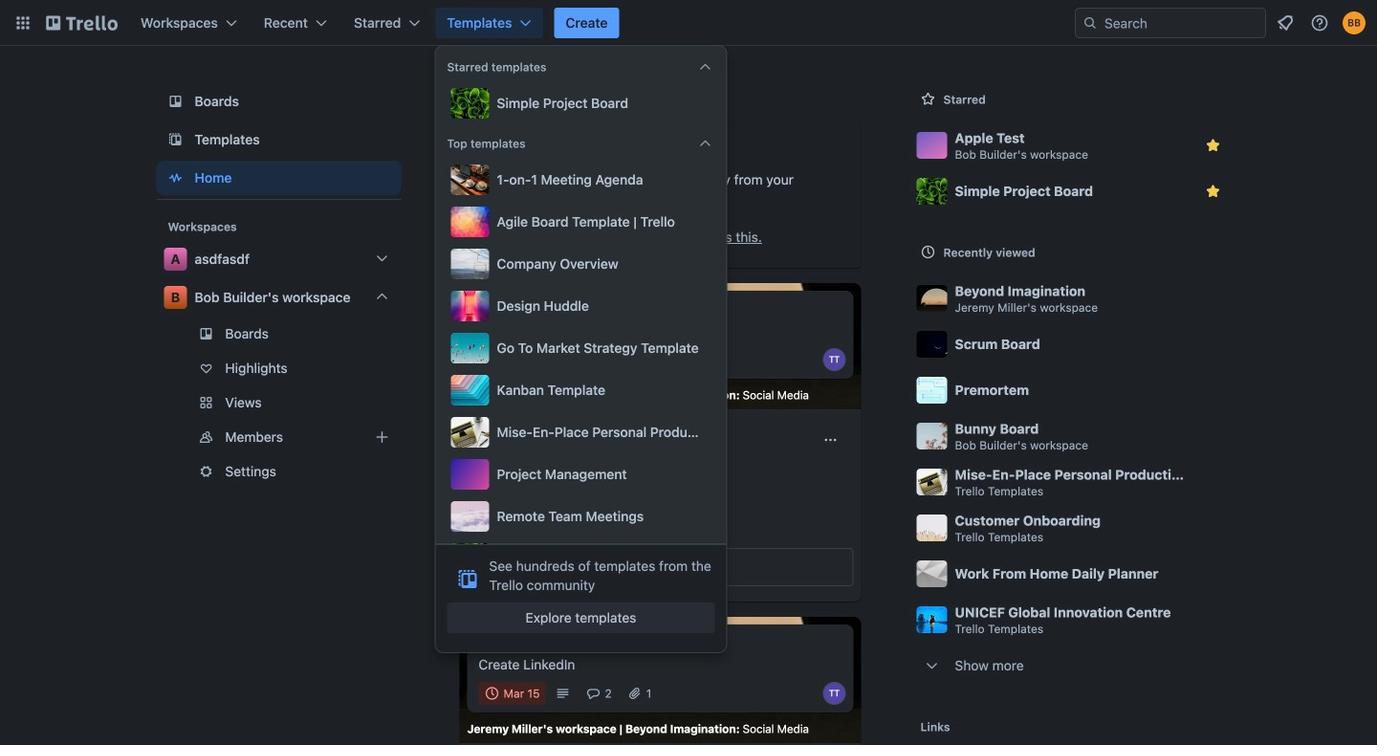 Task type: locate. For each thing, give the bounding box(es) containing it.
collapse image
[[698, 59, 713, 75], [698, 136, 713, 151]]

menu
[[447, 161, 715, 616]]

open information menu image
[[1311, 13, 1330, 33]]

bob builder (bobbuilder40) image
[[1343, 11, 1366, 34]]

click to unstar simple project board. it will be removed from your starred list. image
[[1204, 182, 1223, 201]]

0 vertical spatial color: green, title: none image
[[479, 302, 532, 318]]

0 notifications image
[[1274, 11, 1297, 34]]

Search field
[[1075, 8, 1267, 38]]

color: orange, title: none image
[[536, 302, 590, 318], [536, 636, 590, 652]]

1 vertical spatial collapse image
[[698, 136, 713, 151]]

add image
[[371, 426, 394, 449]]

0 vertical spatial collapse image
[[698, 59, 713, 75]]

color: green, title: none image
[[479, 302, 532, 318], [479, 636, 532, 652]]

search image
[[1083, 15, 1098, 31]]

1 vertical spatial color: orange, title: none image
[[536, 636, 590, 652]]

0 vertical spatial color: orange, title: none image
[[536, 302, 590, 318]]

1 vertical spatial color: green, title: none image
[[479, 636, 532, 652]]

color: orange, title: none image for first color: green, title: none image from the bottom of the page
[[536, 636, 590, 652]]

1 color: orange, title: none image from the top
[[536, 302, 590, 318]]

2 collapse image from the top
[[698, 136, 713, 151]]

add reaction image
[[467, 510, 498, 533]]

2 color: orange, title: none image from the top
[[536, 636, 590, 652]]



Task type: vqa. For each thing, say whether or not it's contained in the screenshot.
the bottommost Color: green, title: none image
yes



Task type: describe. For each thing, give the bounding box(es) containing it.
primary element
[[0, 0, 1378, 46]]

board image
[[164, 90, 187, 113]]

click to unstar apple test. it will be removed from your starred list. image
[[1204, 136, 1223, 155]]

home image
[[164, 166, 187, 189]]

back to home image
[[46, 8, 118, 38]]

template board image
[[164, 128, 187, 151]]

2 color: green, title: none image from the top
[[479, 636, 532, 652]]

1 collapse image from the top
[[698, 59, 713, 75]]

color: orange, title: none image for 1st color: green, title: none image from the top of the page
[[536, 302, 590, 318]]

1 color: green, title: none image from the top
[[479, 302, 532, 318]]



